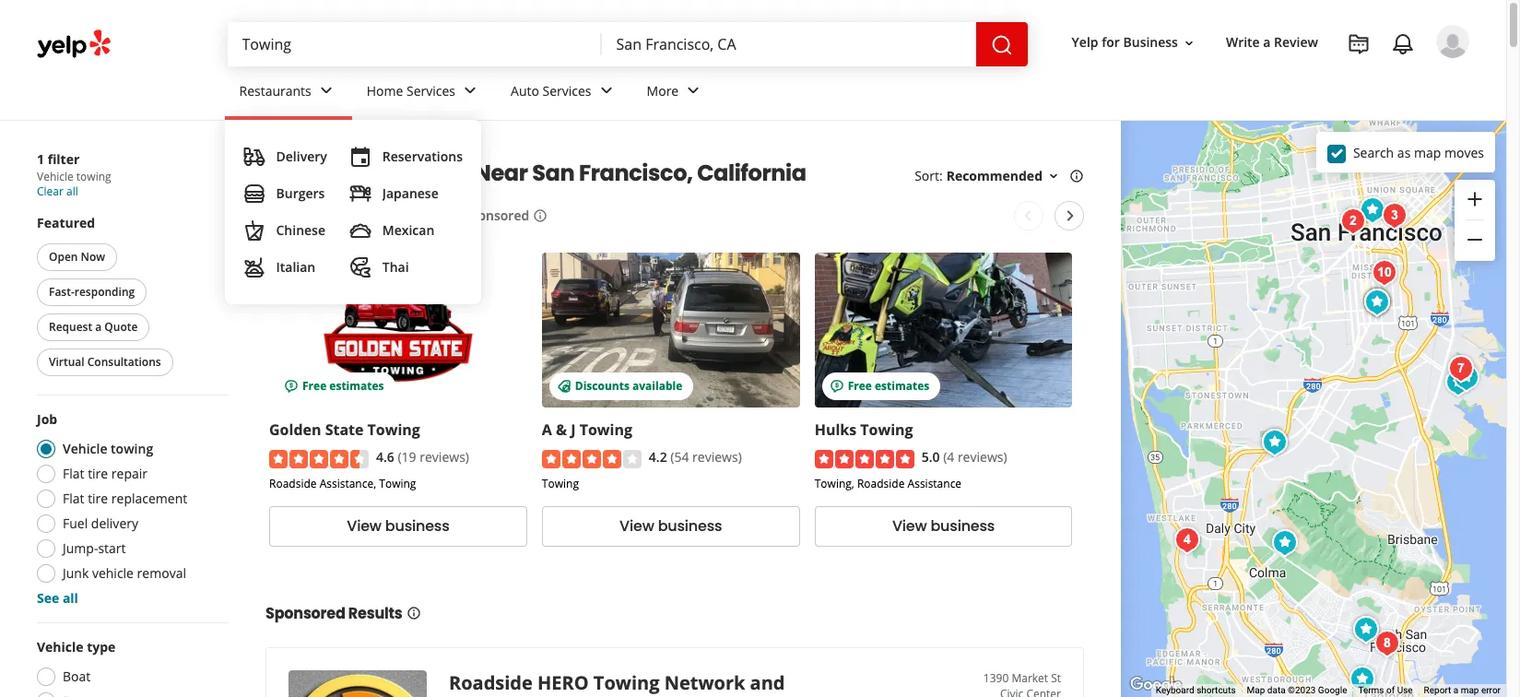 Task type: vqa. For each thing, say whether or not it's contained in the screenshot.


Task type: describe. For each thing, give the bounding box(es) containing it.
estimates for towing
[[875, 379, 930, 394]]

flat for flat tire repair
[[63, 465, 84, 482]]

fast-responding
[[49, 284, 135, 300]]

map
[[1247, 685, 1266, 695]]

free estimates link for golden state towing
[[269, 253, 527, 408]]

free estimates link for hulks towing
[[815, 253, 1073, 408]]

16 chevron right v2 image
[[392, 144, 406, 158]]

24 chevron down v2 image for restaurants
[[315, 80, 337, 102]]

nelson's towing image
[[1449, 359, 1486, 396]]

best
[[337, 158, 385, 189]]

24 italian v2 image
[[243, 256, 265, 279]]

reservations
[[383, 148, 463, 165]]

junk vehicle removal
[[63, 564, 186, 582]]

virtual consultations button
[[37, 349, 173, 376]]

and
[[750, 670, 785, 695]]

sponsored results
[[266, 603, 403, 624]]

assistance,
[[320, 476, 376, 491]]

repair
[[111, 465, 148, 482]]

restaurants
[[239, 82, 311, 99]]

24 chinese v2 image
[[243, 220, 265, 242]]

fly towing image
[[1345, 661, 1382, 697]]

5 star rating image
[[815, 450, 915, 468]]

moves
[[1445, 143, 1485, 161]]

delivery link
[[236, 138, 335, 175]]

open now
[[49, 249, 105, 265]]

roberto's roadside rescue image
[[1377, 197, 1414, 234]]

terms of use link
[[1359, 685, 1413, 695]]

near
[[475, 158, 528, 189]]

golden
[[269, 420, 321, 440]]

request
[[49, 319, 92, 335]]

job
[[37, 410, 57, 428]]

type
[[87, 638, 116, 656]]

j
[[571, 420, 576, 440]]

16 discount available v2 image
[[557, 379, 572, 394]]

thai link
[[342, 249, 470, 286]]

reviews) for a & j towing
[[693, 449, 742, 466]]

business for j
[[658, 516, 722, 537]]

16 free estimates v2 image
[[830, 379, 844, 394]]

a & j towing
[[542, 420, 633, 440]]

reviews) for golden state towing
[[420, 449, 469, 466]]

responding
[[74, 284, 135, 300]]

view business for towing
[[347, 516, 450, 537]]

featured
[[37, 214, 95, 231]]

sponsored for sponsored
[[463, 207, 530, 224]]

featured group
[[33, 214, 229, 380]]

you
[[421, 203, 456, 229]]

free for hulks
[[848, 379, 872, 394]]

flat for flat tire replacement
[[63, 490, 84, 507]]

terms of use
[[1359, 685, 1413, 695]]

home services link
[[352, 66, 496, 120]]

search image
[[991, 34, 1013, 56]]

recommended
[[947, 167, 1043, 185]]

bob jr's towing image
[[1370, 625, 1406, 662]]

free for golden
[[303, 379, 327, 394]]

write a review link
[[1219, 26, 1326, 59]]

business for towing
[[385, 516, 450, 537]]

24 mexican v2 image
[[349, 220, 371, 242]]

discounts available
[[575, 379, 683, 394]]

more
[[647, 82, 679, 99]]

roadside hero towing network and jump start service
[[449, 670, 785, 697]]

hulks
[[815, 420, 857, 440]]

map region
[[1098, 0, 1521, 697]]

of
[[1387, 685, 1396, 695]]

vasa's towing image
[[1335, 202, 1372, 239]]

free estimates for towing
[[848, 379, 930, 394]]

for inside button
[[1102, 34, 1120, 51]]

wilmars towing and transport image
[[1367, 254, 1404, 291]]

roadside assistance, towing
[[269, 476, 416, 491]]

16 chevron down v2 image for recommended
[[1047, 169, 1062, 184]]

4.2
[[649, 449, 667, 466]]

francisco,
[[579, 158, 693, 189]]

towing link
[[414, 143, 453, 159]]

projects image
[[1348, 33, 1370, 55]]

a
[[542, 420, 552, 440]]

special
[[266, 203, 333, 229]]

24 chevron down v2 image for home services
[[459, 80, 481, 102]]

virtual consultations
[[49, 354, 161, 370]]

vehicle inside the 1 filter vehicle towing clear all
[[37, 169, 74, 184]]

special offers for you
[[266, 203, 456, 229]]

menu inside business categories element
[[225, 120, 481, 304]]

3 view from the left
[[893, 516, 927, 537]]

estimates for state
[[330, 379, 384, 394]]

tire for repair
[[88, 465, 108, 482]]

review
[[1275, 34, 1319, 51]]

option group containing vehicle type
[[31, 638, 229, 697]]

4.2 (54 reviews)
[[649, 449, 742, 466]]

top
[[266, 158, 307, 189]]

burgers link
[[236, 175, 335, 212]]

roadside hero towing network and jump start service link
[[449, 670, 785, 697]]

2 horizontal spatial roadside
[[858, 476, 905, 491]]

24 chevron down v2 image
[[683, 80, 705, 102]]

available
[[633, 379, 683, 394]]

all inside the 1 filter vehicle towing clear all
[[66, 184, 78, 199]]

free estimates for state
[[303, 379, 384, 394]]

fuel
[[63, 515, 88, 532]]

auto
[[511, 82, 539, 99]]

view for j
[[620, 516, 655, 537]]

keyboard shortcuts
[[1156, 685, 1236, 695]]

yelp link
[[266, 143, 289, 159]]

quote
[[105, 319, 138, 335]]

view business for j
[[620, 516, 722, 537]]

thai
[[383, 258, 409, 276]]

top 10 best towing near san francisco, california
[[266, 158, 807, 189]]

16 chevron right v2 image
[[297, 144, 312, 158]]

24 sushi v2 image
[[349, 183, 371, 205]]

nolan p. image
[[1437, 25, 1470, 58]]

vehicle
[[92, 564, 134, 582]]

4.2 star rating image
[[542, 450, 642, 468]]

previous image
[[1018, 205, 1040, 227]]

assistance
[[908, 476, 962, 491]]

map data ©2023 google
[[1247, 685, 1348, 695]]

yelp for yelp link
[[266, 143, 289, 159]]

map for error
[[1461, 685, 1480, 695]]

search as map moves
[[1354, 143, 1485, 161]]

service
[[552, 696, 618, 697]]

report
[[1425, 685, 1452, 695]]

24 chevron down v2 image for auto services
[[595, 80, 618, 102]]

24 delivery v2 image
[[243, 146, 265, 168]]

start
[[502, 696, 548, 697]]

view business link for towing
[[269, 506, 527, 547]]

notifications image
[[1393, 33, 1415, 55]]

roadside hero towing network and jump start service image
[[1355, 191, 1392, 228]]

see all button
[[37, 589, 78, 607]]

write a review
[[1227, 34, 1319, 51]]

towing, roadside assistance
[[815, 476, 962, 491]]

business categories element
[[225, 66, 1470, 304]]

st
[[1052, 670, 1062, 686]]

towing inside the 1 filter vehicle towing clear all
[[76, 169, 111, 184]]



Task type: locate. For each thing, give the bounding box(es) containing it.
view for towing
[[347, 516, 382, 537]]

map right the as
[[1415, 143, 1442, 161]]

2 reviews) from the left
[[693, 449, 742, 466]]

1 vertical spatial flat
[[63, 490, 84, 507]]

2 horizontal spatial view
[[893, 516, 927, 537]]

a left the "quote"
[[95, 319, 102, 335]]

for
[[1102, 34, 1120, 51], [392, 203, 417, 229]]

vehicle for vehicle towing
[[63, 440, 107, 457]]

delivery
[[276, 148, 327, 165]]

1 horizontal spatial free estimates link
[[815, 253, 1073, 408]]

free right 16 free estimates v2 icon
[[848, 379, 872, 394]]

home
[[367, 82, 403, 99]]

for left business
[[1102, 34, 1120, 51]]

0 horizontal spatial services
[[407, 82, 456, 99]]

flat tire replacement
[[63, 490, 187, 507]]

next image
[[1060, 205, 1082, 227]]

view business
[[347, 516, 450, 537], [620, 516, 722, 537], [893, 516, 995, 537]]

view
[[347, 516, 382, 537], [620, 516, 655, 537], [893, 516, 927, 537]]

menu containing delivery
[[225, 120, 481, 304]]

1 24 chevron down v2 image from the left
[[315, 80, 337, 102]]

16 chevron down v2 image inside recommended dropdown button
[[1047, 169, 1062, 184]]

1 estimates from the left
[[330, 379, 384, 394]]

golden state towing image
[[1348, 611, 1385, 648], [1348, 611, 1385, 648]]

flat up fuel
[[63, 490, 84, 507]]

0 horizontal spatial sponsored
[[266, 603, 345, 624]]

view business down assistance
[[893, 516, 995, 537]]

2 tire from the top
[[88, 490, 108, 507]]

1 none field from the left
[[242, 34, 587, 54]]

1
[[37, 150, 44, 168]]

map for moves
[[1415, 143, 1442, 161]]

2 horizontal spatial view business link
[[815, 506, 1073, 547]]

services for auto services
[[543, 82, 592, 99]]

2 horizontal spatial a
[[1454, 685, 1459, 695]]

2 free from the left
[[848, 379, 872, 394]]

0 vertical spatial tire
[[88, 465, 108, 482]]

Find text field
[[242, 34, 587, 54]]

towing up repair
[[111, 440, 153, 457]]

chinese link
[[236, 212, 335, 249]]

more link
[[632, 66, 720, 120]]

2 business from the left
[[658, 516, 722, 537]]

a & j towing image
[[1257, 424, 1294, 461], [1257, 424, 1294, 461]]

0 vertical spatial for
[[1102, 34, 1120, 51]]

reviews) right (54
[[693, 449, 742, 466]]

roadside for roadside hero towing network and jump start service
[[449, 670, 533, 695]]

24 chevron down v2 image
[[315, 80, 337, 102], [459, 80, 481, 102], [595, 80, 618, 102]]

24 chevron down v2 image inside auto services link
[[595, 80, 618, 102]]

now
[[81, 249, 105, 265]]

all
[[66, 184, 78, 199], [63, 589, 78, 607]]

consultations
[[87, 354, 161, 370]]

0 horizontal spatial a
[[95, 319, 102, 335]]

view down assistance,
[[347, 516, 382, 537]]

sponsored down near
[[463, 207, 530, 224]]

network
[[665, 670, 746, 695]]

filter
[[48, 150, 80, 168]]

california
[[697, 158, 807, 189]]

none field near
[[617, 34, 962, 54]]

1 reviews) from the left
[[420, 449, 469, 466]]

restaurants link
[[225, 66, 352, 120]]

virtual
[[49, 354, 85, 370]]

16 free estimates v2 image
[[284, 379, 299, 394]]

24 burgers v2 image
[[243, 183, 265, 205]]

business
[[385, 516, 450, 537], [658, 516, 722, 537], [931, 516, 995, 537]]

terms
[[1359, 685, 1385, 695]]

4.6 (19 reviews)
[[376, 449, 469, 466]]

1 vertical spatial a
[[95, 319, 102, 335]]

replacement
[[111, 490, 187, 507]]

1 free estimates from the left
[[303, 379, 384, 394]]

state
[[325, 420, 364, 440]]

1 view business link from the left
[[269, 506, 527, 547]]

0 horizontal spatial 16 info v2 image
[[406, 606, 421, 620]]

tire down vehicle towing
[[88, 465, 108, 482]]

hero
[[538, 670, 589, 695]]

16 chevron down v2 image inside yelp for business button
[[1182, 36, 1197, 50]]

results
[[348, 603, 403, 624]]

tire for replacement
[[88, 490, 108, 507]]

1 vertical spatial tire
[[88, 490, 108, 507]]

5.0 (4 reviews)
[[922, 449, 1008, 466]]

auto towing image
[[1441, 364, 1477, 401]]

0 horizontal spatial reviews)
[[420, 449, 469, 466]]

clear
[[37, 184, 64, 199]]

business down "4.6 (19 reviews)"
[[385, 516, 450, 537]]

golden state towing
[[269, 420, 420, 440]]

1 vertical spatial 16 chevron down v2 image
[[1047, 169, 1062, 184]]

view business down (54
[[620, 516, 722, 537]]

use
[[1398, 685, 1413, 695]]

reviews) for hulks towing
[[958, 449, 1008, 466]]

0 vertical spatial 16 info v2 image
[[1070, 169, 1085, 184]]

fast-
[[49, 284, 75, 300]]

reviews) right (19
[[420, 449, 469, 466]]

view down towing, roadside assistance
[[893, 516, 927, 537]]

yelp left business
[[1072, 34, 1099, 51]]

business
[[1124, 34, 1179, 51]]

towing
[[76, 169, 111, 184], [111, 440, 153, 457]]

roadside inside roadside hero towing network and jump start service
[[449, 670, 533, 695]]

24 reservations v2 image
[[349, 146, 371, 168]]

0 horizontal spatial view
[[347, 516, 382, 537]]

16 chevron down v2 image right business
[[1182, 36, 1197, 50]]

services for home services
[[407, 82, 456, 99]]

a inside button
[[95, 319, 102, 335]]

1 horizontal spatial view business link
[[542, 506, 800, 547]]

0 horizontal spatial map
[[1415, 143, 1442, 161]]

option group containing job
[[31, 410, 229, 608]]

0 horizontal spatial 16 chevron down v2 image
[[1047, 169, 1062, 184]]

google image
[[1126, 673, 1187, 697]]

1 option group from the top
[[31, 410, 229, 608]]

flat down vehicle towing
[[63, 465, 84, 482]]

24 thai v2 image
[[349, 256, 371, 279]]

0 vertical spatial yelp
[[1072, 34, 1099, 51]]

see
[[37, 589, 59, 607]]

tire
[[88, 465, 108, 482], [88, 490, 108, 507]]

0 vertical spatial sponsored
[[463, 207, 530, 224]]

1 horizontal spatial map
[[1461, 685, 1480, 695]]

16 info v2 image up next icon
[[1070, 169, 1085, 184]]

0 vertical spatial all
[[66, 184, 78, 199]]

view business down assistance,
[[347, 516, 450, 537]]

3 view business link from the left
[[815, 506, 1073, 547]]

1 horizontal spatial a
[[1264, 34, 1271, 51]]

jerry's recovery & transport image
[[1359, 284, 1396, 320], [1359, 284, 1396, 320]]

roadside for roadside assistance, towing
[[269, 476, 317, 491]]

4.6 star rating image
[[269, 450, 369, 468]]

24 chevron down v2 image right auto services
[[595, 80, 618, 102]]

see all
[[37, 589, 78, 607]]

1 horizontal spatial free
[[848, 379, 872, 394]]

fast-responding button
[[37, 279, 147, 306]]

1 view from the left
[[347, 516, 382, 537]]

0 horizontal spatial view business
[[347, 516, 450, 537]]

1 horizontal spatial 16 chevron down v2 image
[[1182, 36, 1197, 50]]

1 business from the left
[[385, 516, 450, 537]]

roadside down 5 star rating image
[[858, 476, 905, 491]]

recommended button
[[947, 167, 1062, 185]]

report a map error
[[1425, 685, 1501, 695]]

0 vertical spatial option group
[[31, 410, 229, 608]]

2 vertical spatial vehicle
[[37, 638, 84, 656]]

view business link for j
[[542, 506, 800, 547]]

yelp
[[1072, 34, 1099, 51], [266, 143, 289, 159]]

yelp for business button
[[1065, 26, 1204, 59]]

roadside
[[269, 476, 317, 491], [858, 476, 905, 491], [449, 670, 533, 695]]

1 horizontal spatial 16 info v2 image
[[1070, 169, 1085, 184]]

24 chevron down v2 image right restaurants
[[315, 80, 337, 102]]

2 horizontal spatial business
[[931, 516, 995, 537]]

1 vertical spatial yelp
[[266, 143, 289, 159]]

1 free estimates link from the left
[[269, 253, 527, 408]]

0 horizontal spatial yelp
[[266, 143, 289, 159]]

italian link
[[236, 249, 335, 286]]

1 horizontal spatial services
[[543, 82, 592, 99]]

1 horizontal spatial none field
[[617, 34, 962, 54]]

a for write
[[1264, 34, 1271, 51]]

16 info v2 image
[[1070, 169, 1085, 184], [406, 606, 421, 620]]

free right 16 free estimates v2 image at the left of the page
[[303, 379, 327, 394]]

error
[[1482, 685, 1501, 695]]

vehicle for vehicle type
[[37, 638, 84, 656]]

1 horizontal spatial roadside
[[449, 670, 533, 695]]

zoom out image
[[1465, 229, 1487, 251]]

all right see
[[63, 589, 78, 607]]

1 tire from the top
[[88, 465, 108, 482]]

a right "report"
[[1454, 685, 1459, 695]]

view business link
[[269, 506, 527, 547], [542, 506, 800, 547], [815, 506, 1073, 547]]

24 chevron down v2 image left auto
[[459, 80, 481, 102]]

user actions element
[[1057, 23, 1496, 136]]

1 horizontal spatial reviews)
[[693, 449, 742, 466]]

2 view business link from the left
[[542, 506, 800, 547]]

auto express towing and recovery image
[[1443, 350, 1480, 387]]

services right home
[[407, 82, 456, 99]]

2 24 chevron down v2 image from the left
[[459, 80, 481, 102]]

1 vertical spatial all
[[63, 589, 78, 607]]

1 horizontal spatial estimates
[[875, 379, 930, 394]]

reviews) right (4
[[958, 449, 1008, 466]]

Near text field
[[617, 34, 962, 54]]

removal
[[137, 564, 186, 582]]

burgers
[[276, 184, 325, 202]]

0 horizontal spatial free estimates link
[[269, 253, 527, 408]]

vehicle up flat tire repair on the bottom
[[63, 440, 107, 457]]

boat
[[63, 668, 91, 685]]

None search field
[[227, 22, 1032, 66]]

1 horizontal spatial sponsored
[[463, 207, 530, 224]]

write
[[1227, 34, 1260, 51]]

2 services from the left
[[543, 82, 592, 99]]

jump start hero image
[[1169, 522, 1206, 558]]

(19
[[398, 449, 417, 466]]

network collision image
[[1267, 524, 1304, 561]]

offers
[[336, 203, 389, 229]]

estimates up hulks towing link
[[875, 379, 930, 394]]

0 horizontal spatial free estimates
[[303, 379, 384, 394]]

business down assistance
[[931, 516, 995, 537]]

16 chevron down v2 image for yelp for business
[[1182, 36, 1197, 50]]

vehicle up boat
[[37, 638, 84, 656]]

open now button
[[37, 243, 117, 271]]

16 chevron down v2 image up next icon
[[1047, 169, 1062, 184]]

1 vertical spatial option group
[[31, 638, 229, 697]]

0 horizontal spatial estimates
[[330, 379, 384, 394]]

request a quote button
[[37, 314, 150, 341]]

2 horizontal spatial reviews)
[[958, 449, 1008, 466]]

1 flat from the top
[[63, 465, 84, 482]]

0 horizontal spatial for
[[392, 203, 417, 229]]

(54
[[671, 449, 689, 466]]

none field 'find'
[[242, 34, 587, 54]]

search
[[1354, 143, 1395, 161]]

vehicle towing
[[63, 440, 153, 457]]

japanese link
[[342, 175, 470, 212]]

2 free estimates link from the left
[[815, 253, 1073, 408]]

0 vertical spatial vehicle
[[37, 169, 74, 184]]

16 info v2 image right results
[[406, 606, 421, 620]]

10
[[311, 158, 333, 189]]

towing inside roadside hero towing network and jump start service
[[594, 670, 660, 695]]

0 vertical spatial flat
[[63, 465, 84, 482]]

yelp for yelp for business
[[1072, 34, 1099, 51]]

0 vertical spatial 16 chevron down v2 image
[[1182, 36, 1197, 50]]

option group
[[31, 410, 229, 608], [31, 638, 229, 697]]

report a map error link
[[1425, 685, 1501, 695]]

market
[[1012, 670, 1049, 686]]

business down 4.2 (54 reviews)
[[658, 516, 722, 537]]

a for request
[[95, 319, 102, 335]]

request a quote
[[49, 319, 138, 335]]

2 option group from the top
[[31, 638, 229, 697]]

2 view business from the left
[[620, 516, 722, 537]]

1390
[[984, 670, 1009, 686]]

yelp right 24 delivery v2 icon
[[266, 143, 289, 159]]

services
[[407, 82, 456, 99], [543, 82, 592, 99]]

view down 4.2
[[620, 516, 655, 537]]

vehicle down the filter
[[37, 169, 74, 184]]

auto services
[[511, 82, 592, 99]]

keyboard shortcuts button
[[1156, 684, 1236, 697]]

menu
[[225, 120, 481, 304]]

4.6
[[376, 449, 395, 466]]

0 horizontal spatial roadside
[[269, 476, 317, 491]]

0 horizontal spatial free
[[303, 379, 327, 394]]

japanese
[[383, 184, 439, 202]]

yelp for business
[[1072, 34, 1179, 51]]

2 horizontal spatial view business
[[893, 516, 995, 537]]

free estimates up hulks towing link
[[848, 379, 930, 394]]

0 vertical spatial towing
[[76, 169, 111, 184]]

map left error
[[1461, 685, 1480, 695]]

3 view business from the left
[[893, 516, 995, 537]]

0 vertical spatial a
[[1264, 34, 1271, 51]]

3 24 chevron down v2 image from the left
[[595, 80, 618, 102]]

None field
[[242, 34, 587, 54], [617, 34, 962, 54]]

2 free estimates from the left
[[848, 379, 930, 394]]

estimates up the golden state towing
[[330, 379, 384, 394]]

1 services from the left
[[407, 82, 456, 99]]

2 none field from the left
[[617, 34, 962, 54]]

16 info v2 image
[[533, 209, 548, 223]]

2 flat from the top
[[63, 490, 84, 507]]

1 free from the left
[[303, 379, 327, 394]]

1 horizontal spatial view
[[620, 516, 655, 537]]

towing down the filter
[[76, 169, 111, 184]]

1 view business from the left
[[347, 516, 450, 537]]

2 horizontal spatial 24 chevron down v2 image
[[595, 80, 618, 102]]

0 vertical spatial map
[[1415, 143, 1442, 161]]

roadside down 4.6 star rating image
[[269, 476, 317, 491]]

2 estimates from the left
[[875, 379, 930, 394]]

24 chevron down v2 image inside the "restaurants" link
[[315, 80, 337, 102]]

services right auto
[[543, 82, 592, 99]]

tire up the fuel delivery
[[88, 490, 108, 507]]

view business link down assistance
[[815, 506, 1073, 547]]

sponsored for sponsored results
[[266, 603, 345, 624]]

2 view from the left
[[620, 516, 655, 537]]

view business link down (54
[[542, 506, 800, 547]]

1 vertical spatial map
[[1461, 685, 1480, 695]]

for down japanese
[[392, 203, 417, 229]]

1 vertical spatial for
[[392, 203, 417, 229]]

3 business from the left
[[931, 516, 995, 537]]

automotive link
[[319, 143, 384, 159]]

1 vertical spatial sponsored
[[266, 603, 345, 624]]

0 horizontal spatial business
[[385, 516, 450, 537]]

data
[[1268, 685, 1286, 695]]

a for report
[[1454, 685, 1459, 695]]

1 horizontal spatial view business
[[620, 516, 722, 537]]

a right the write
[[1264, 34, 1271, 51]]

roadside up jump
[[449, 670, 533, 695]]

24 chevron down v2 image inside home services link
[[459, 80, 481, 102]]

all right clear
[[66, 184, 78, 199]]

0 horizontal spatial none field
[[242, 34, 587, 54]]

chinese
[[276, 221, 326, 239]]

reviews)
[[420, 449, 469, 466], [693, 449, 742, 466], [958, 449, 1008, 466]]

towing,
[[815, 476, 855, 491]]

hulks towing image
[[1359, 284, 1396, 320], [1359, 284, 1396, 320]]

1 horizontal spatial 24 chevron down v2 image
[[459, 80, 481, 102]]

free estimates up state
[[303, 379, 384, 394]]

1 horizontal spatial for
[[1102, 34, 1120, 51]]

1 horizontal spatial yelp
[[1072, 34, 1099, 51]]

0 horizontal spatial 24 chevron down v2 image
[[315, 80, 337, 102]]

yelp inside button
[[1072, 34, 1099, 51]]

2 vertical spatial a
[[1454, 685, 1459, 695]]

1 vertical spatial towing
[[111, 440, 153, 457]]

view business link down assistance,
[[269, 506, 527, 547]]

3 reviews) from the left
[[958, 449, 1008, 466]]

&
[[556, 420, 567, 440]]

home services
[[367, 82, 456, 99]]

1 horizontal spatial business
[[658, 516, 722, 537]]

0 horizontal spatial view business link
[[269, 506, 527, 547]]

sponsored left results
[[266, 603, 345, 624]]

zoom in image
[[1465, 188, 1487, 210]]

clear all link
[[37, 184, 78, 199]]

group
[[1455, 180, 1496, 261]]

1 vertical spatial vehicle
[[63, 440, 107, 457]]

1 vertical spatial 16 info v2 image
[[406, 606, 421, 620]]

16 chevron down v2 image
[[1182, 36, 1197, 50], [1047, 169, 1062, 184]]

fuel delivery
[[63, 515, 138, 532]]

1 horizontal spatial free estimates
[[848, 379, 930, 394]]



